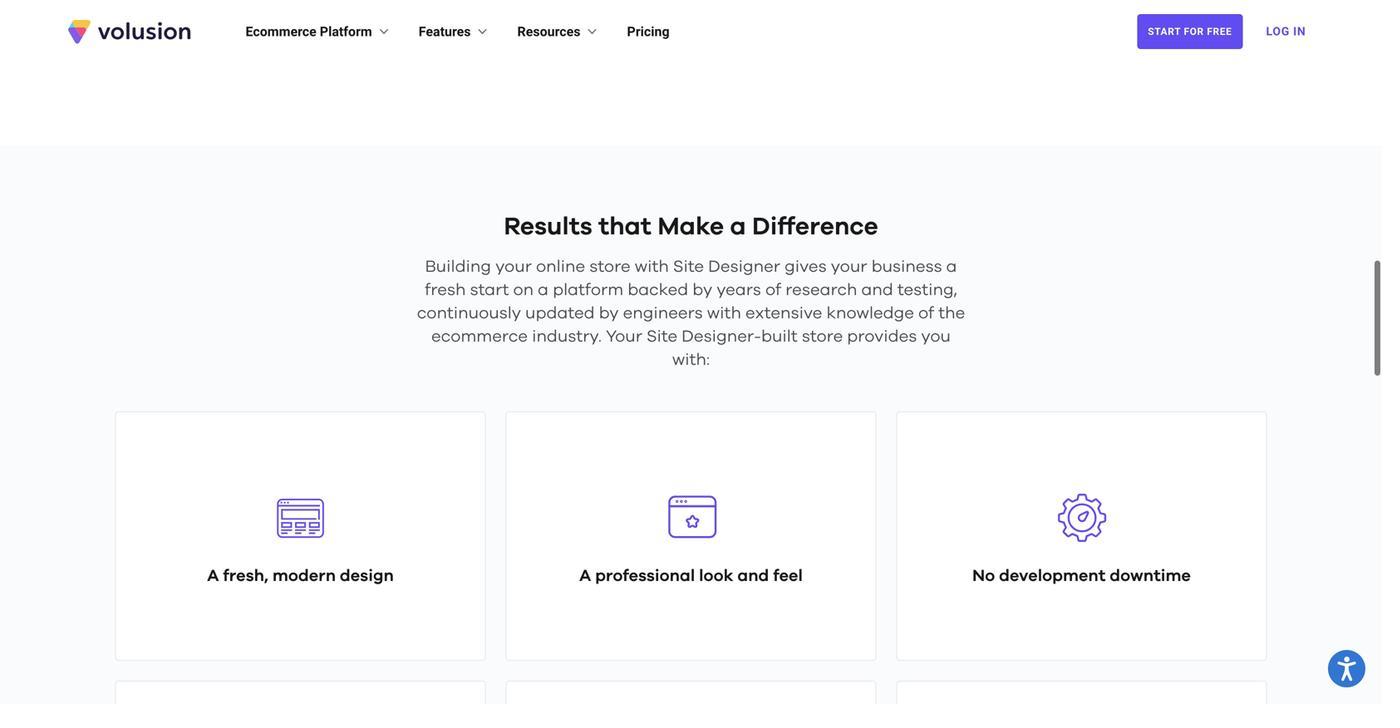 Task type: describe. For each thing, give the bounding box(es) containing it.
pricing link
[[627, 22, 670, 42]]

testing,
[[898, 282, 958, 298]]

the
[[939, 305, 966, 322]]

features
[[419, 24, 471, 39]]

log in link
[[1257, 13, 1317, 50]]

fresh,
[[223, 568, 269, 584]]

resources
[[518, 24, 581, 39]]

designer
[[709, 259, 781, 275]]

that
[[599, 214, 652, 239]]

modern
[[273, 568, 336, 584]]

design
[[340, 568, 394, 584]]

look
[[699, 568, 734, 584]]

research
[[786, 282, 858, 298]]

extensive
[[746, 305, 823, 322]]

start for free link
[[1138, 14, 1243, 49]]

built
[[762, 328, 798, 345]]

building
[[425, 259, 491, 275]]

1 your from the left
[[496, 259, 532, 275]]

continuously
[[417, 305, 521, 322]]

your
[[606, 328, 643, 345]]

0 horizontal spatial with
[[635, 259, 669, 275]]

1 horizontal spatial of
[[919, 305, 935, 322]]

ecommerce platform
[[246, 24, 372, 39]]

start
[[1148, 26, 1181, 37]]

ecommerce
[[432, 328, 528, 345]]

a professional look and feel
[[580, 568, 803, 584]]

0 vertical spatial store
[[590, 259, 631, 275]]

free
[[1208, 26, 1233, 37]]

industry.
[[532, 328, 602, 345]]

features button
[[419, 22, 491, 42]]

a for a professional look and feel
[[580, 568, 591, 584]]

make
[[658, 214, 724, 239]]

a for a fresh, modern design
[[207, 568, 219, 584]]

development
[[999, 568, 1106, 584]]

1 vertical spatial by
[[599, 305, 619, 322]]

results that make a difference
[[504, 214, 879, 239]]

0 vertical spatial site
[[673, 259, 704, 275]]

start for free
[[1148, 26, 1233, 37]]

years
[[717, 282, 762, 298]]

0 horizontal spatial and
[[738, 568, 769, 584]]

and inside building your online store with site designer gives your business a fresh start on a platform backed by years of research and testing, continuously updated by engineers with extensive knowledge of the ecommerce industry. your site designer-built store provides you with:
[[862, 282, 894, 298]]

gives
[[785, 259, 827, 275]]

downtime
[[1110, 568, 1191, 584]]

ecommerce platform button
[[246, 22, 392, 42]]

resources button
[[518, 22, 601, 42]]

building your online store with site designer gives your business a fresh start on a platform backed by years of research and testing, continuously updated by engineers with extensive knowledge of the ecommerce industry. your site designer-built store provides you with:
[[417, 259, 966, 368]]

backed
[[628, 282, 689, 298]]

log in
[[1267, 25, 1307, 38]]

provides
[[848, 328, 917, 345]]



Task type: locate. For each thing, give the bounding box(es) containing it.
0 vertical spatial with
[[635, 259, 669, 275]]

0 vertical spatial of
[[766, 282, 782, 298]]

0 horizontal spatial your
[[496, 259, 532, 275]]

your
[[496, 259, 532, 275], [831, 259, 868, 275]]

a
[[730, 214, 746, 239], [947, 259, 957, 275], [538, 282, 549, 298]]

0 vertical spatial a
[[730, 214, 746, 239]]

no development downtime
[[973, 568, 1191, 584]]

knowledge
[[827, 305, 915, 322]]

and up knowledge
[[862, 282, 894, 298]]

1 horizontal spatial by
[[693, 282, 713, 298]]

0 horizontal spatial by
[[599, 305, 619, 322]]

site
[[673, 259, 704, 275], [647, 328, 678, 345]]

2 a from the left
[[580, 568, 591, 584]]

of up extensive
[[766, 282, 782, 298]]

you
[[922, 328, 951, 345]]

ecommerce
[[246, 24, 317, 39]]

log
[[1267, 25, 1290, 38]]

engineers
[[623, 305, 703, 322]]

open accessibe: accessibility options, statement and help image
[[1338, 657, 1357, 681]]

1 horizontal spatial store
[[802, 328, 843, 345]]

with
[[635, 259, 669, 275], [707, 305, 742, 322]]

with up designer-
[[707, 305, 742, 322]]

1 horizontal spatial a
[[580, 568, 591, 584]]

platform
[[553, 282, 624, 298]]

1 horizontal spatial with
[[707, 305, 742, 322]]

0 horizontal spatial a
[[538, 282, 549, 298]]

0 horizontal spatial store
[[590, 259, 631, 275]]

2 vertical spatial a
[[538, 282, 549, 298]]

feel
[[773, 568, 803, 584]]

1 vertical spatial of
[[919, 305, 935, 322]]

store up platform
[[590, 259, 631, 275]]

for
[[1184, 26, 1205, 37]]

by
[[693, 282, 713, 298], [599, 305, 619, 322]]

a fresh, modern design
[[207, 568, 394, 584]]

1 horizontal spatial your
[[831, 259, 868, 275]]

0 horizontal spatial a
[[207, 568, 219, 584]]

a left professional
[[580, 568, 591, 584]]

start
[[470, 282, 509, 298]]

business
[[872, 259, 943, 275]]

0 horizontal spatial of
[[766, 282, 782, 298]]

1 vertical spatial store
[[802, 328, 843, 345]]

a right on
[[538, 282, 549, 298]]

1 horizontal spatial and
[[862, 282, 894, 298]]

no
[[973, 568, 995, 584]]

by left years
[[693, 282, 713, 298]]

0 vertical spatial by
[[693, 282, 713, 298]]

online
[[536, 259, 585, 275]]

1 vertical spatial a
[[947, 259, 957, 275]]

professional
[[595, 568, 695, 584]]

with up backed
[[635, 259, 669, 275]]

of
[[766, 282, 782, 298], [919, 305, 935, 322]]

platform
[[320, 24, 372, 39]]

1 horizontal spatial a
[[730, 214, 746, 239]]

and
[[862, 282, 894, 298], [738, 568, 769, 584]]

by up your
[[599, 305, 619, 322]]

on
[[513, 282, 534, 298]]

store right built
[[802, 328, 843, 345]]

a up testing, on the top right
[[947, 259, 957, 275]]

fresh
[[425, 282, 466, 298]]

a
[[207, 568, 219, 584], [580, 568, 591, 584]]

1 vertical spatial site
[[647, 328, 678, 345]]

site down engineers
[[647, 328, 678, 345]]

and left feel
[[738, 568, 769, 584]]

your up on
[[496, 259, 532, 275]]

1 vertical spatial and
[[738, 568, 769, 584]]

with:
[[673, 352, 710, 368]]

a left fresh,
[[207, 568, 219, 584]]

1 vertical spatial with
[[707, 305, 742, 322]]

2 your from the left
[[831, 259, 868, 275]]

difference
[[752, 214, 879, 239]]

pricing
[[627, 24, 670, 39]]

your up research
[[831, 259, 868, 275]]

in
[[1294, 25, 1307, 38]]

of down testing, on the top right
[[919, 305, 935, 322]]

0 vertical spatial and
[[862, 282, 894, 298]]

site up backed
[[673, 259, 704, 275]]

a up designer
[[730, 214, 746, 239]]

2 horizontal spatial a
[[947, 259, 957, 275]]

1 a from the left
[[207, 568, 219, 584]]

results
[[504, 214, 593, 239]]

designer-
[[682, 328, 762, 345]]

store
[[590, 259, 631, 275], [802, 328, 843, 345]]

updated
[[526, 305, 595, 322]]



Task type: vqa. For each thing, say whether or not it's contained in the screenshot.
savings.
no



